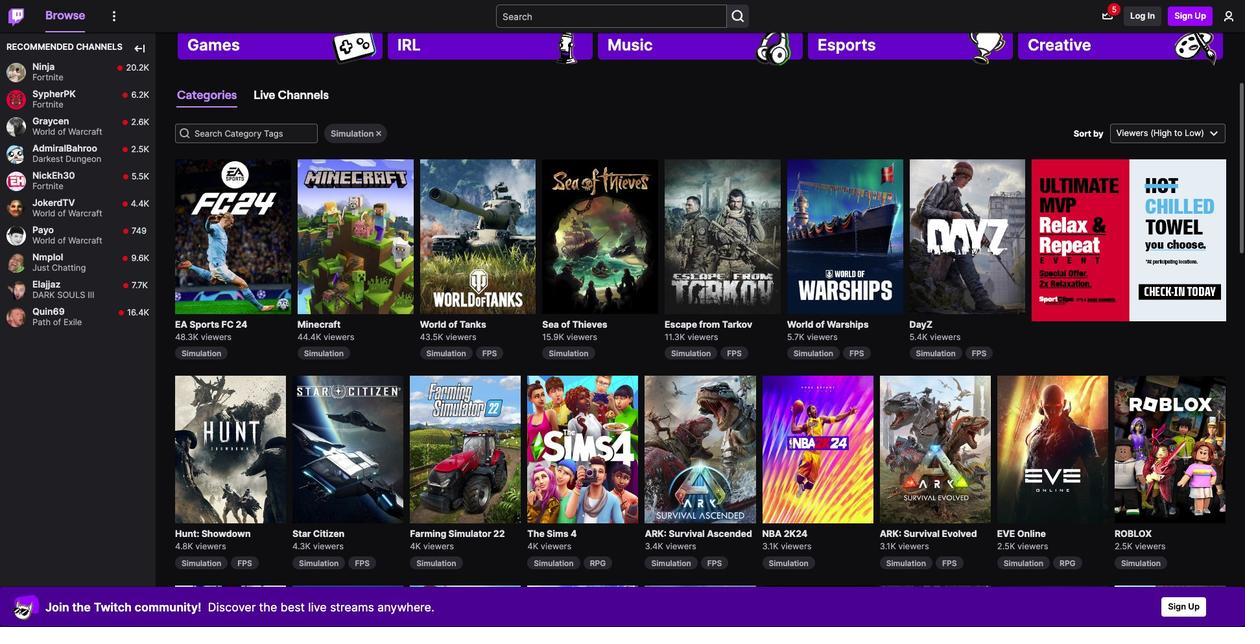 Task type: vqa. For each thing, say whether or not it's contained in the screenshot.
Just Chatting Link
no



Task type: describe. For each thing, give the bounding box(es) containing it.
viewers inside sea of thieves 15.9k viewers
[[567, 332, 597, 342]]

channels for live channels
[[278, 87, 329, 102]]

4k for farming simulator 22
[[410, 542, 421, 552]]

recommended
[[6, 42, 74, 52]]

souls
[[57, 290, 85, 300]]

viewers inside ea sports fc 24 48.3k viewers
[[201, 332, 232, 342]]

3.1k viewers link for survival
[[880, 542, 929, 552]]

to
[[1174, 128, 1183, 139]]

viewers inside eve online 2.5k viewers
[[1018, 542, 1048, 552]]

0 vertical spatial sign
[[1175, 11, 1193, 21]]

world for jokerdtv
[[32, 208, 55, 219]]

15.9k viewers link
[[542, 332, 597, 342]]

nba 2k24 cover image image
[[762, 376, 873, 524]]

22
[[493, 529, 505, 540]]

15.9k
[[542, 332, 564, 342]]

hunt: showdown 4.8k viewers
[[175, 529, 251, 552]]

sypherpk fortnite
[[32, 88, 76, 110]]

ninja fortnite
[[32, 61, 63, 83]]

elajjaz image
[[6, 281, 26, 300]]

4k viewers link for the
[[528, 542, 572, 552]]

recommended channels group
[[0, 32, 156, 331]]

star citizen cover image image
[[293, 376, 404, 524]]

log in
[[1131, 11, 1155, 21]]

viewers inside 'roblox 2.5k viewers'
[[1135, 542, 1166, 552]]

fps button for 4.8k
[[231, 557, 259, 570]]

sea
[[542, 319, 559, 330]]

irl link
[[388, 26, 593, 65]]

fortnite for ninja
[[32, 72, 63, 83]]

5.7k
[[787, 332, 805, 342]]

4k for the sims 4
[[528, 542, 538, 552]]

5.4k
[[910, 332, 928, 342]]

live
[[254, 87, 275, 102]]

viewers inside 'farming simulator 22 4k viewers'
[[423, 542, 454, 552]]

viewers inside escape from tarkov 11.3k viewers
[[688, 332, 718, 342]]

minecraft 44.4k viewers
[[298, 319, 354, 342]]

esports icon image
[[967, 25, 1007, 65]]

6.2k
[[131, 90, 149, 100]]

survival for evolved
[[904, 529, 940, 540]]

farming
[[410, 529, 446, 540]]

viewers inside the sims 4 4k viewers
[[541, 542, 572, 552]]

path
[[32, 317, 51, 328]]

4
[[571, 529, 577, 540]]

twitch
[[94, 601, 132, 615]]

eve online cover image image
[[997, 376, 1108, 524]]

quin69 image
[[6, 308, 26, 327]]

dayz
[[910, 319, 933, 330]]

nba
[[762, 529, 782, 540]]

sea of thieves 15.9k viewers
[[542, 319, 607, 342]]

minecraft cover image image
[[298, 160, 413, 314]]

sypherpk
[[32, 88, 76, 99]]

admiralbahroo image
[[6, 144, 26, 164]]

viewers inside dayz 5.4k viewers
[[930, 332, 961, 342]]

fps for tanks
[[482, 349, 497, 359]]

2.5k inside recommended channels group
[[131, 144, 149, 155]]

fps button for ascended
[[701, 557, 729, 570]]

minecraft link
[[298, 318, 413, 331]]

world of warships 5.7k viewers
[[787, 319, 869, 342]]

channels for recommended channels
[[76, 42, 123, 52]]

11.3k
[[665, 332, 685, 342]]

of inside the graycen world of warcraft
[[58, 127, 66, 137]]

3.1k viewers link for 2k24
[[762, 542, 812, 552]]

viewers inside the world of warships 5.7k viewers
[[807, 332, 838, 342]]

in
[[1148, 11, 1155, 21]]

games link
[[178, 23, 383, 68]]

recommended channels
[[6, 42, 123, 52]]

world for graycen
[[32, 127, 55, 137]]

browse link
[[45, 0, 85, 31]]

live channels link
[[247, 85, 336, 105]]

ninja
[[32, 61, 55, 72]]

join
[[45, 601, 69, 615]]

sort by
[[1074, 128, 1104, 139]]

5.4k viewers link
[[910, 332, 961, 342]]

ea sports fc 24 48.3k viewers
[[175, 319, 247, 342]]

fps for 4.8k
[[238, 559, 252, 569]]

world for payo
[[32, 236, 55, 246]]

dungeon
[[66, 154, 101, 164]]

exile
[[63, 317, 82, 328]]

admiralbahroo darkest dungeon
[[32, 143, 101, 164]]

ark: survival ascended 3.4k viewers
[[645, 529, 752, 552]]

music link
[[598, 23, 803, 68]]

ea sports fc 24 cover image image
[[175, 160, 291, 314]]

fps button for tanks
[[476, 347, 504, 360]]

games
[[187, 36, 240, 54]]

dayz 5.4k viewers
[[910, 319, 961, 342]]

viewers inside ark: survival ascended 3.4k viewers
[[666, 542, 697, 552]]

3.1k inside ark: survival evolved 3.1k viewers
[[880, 542, 896, 552]]

world of tanks cover image image
[[420, 160, 536, 314]]

1 vertical spatial sign up button
[[1162, 598, 1206, 617]]

elajjaz dark souls iii
[[32, 279, 94, 300]]

creative icon image
[[1175, 24, 1217, 66]]

streams
[[330, 601, 374, 615]]

roblox link
[[1115, 527, 1226, 541]]

creative
[[1028, 36, 1091, 54]]

sort
[[1074, 128, 1091, 139]]

43.5k viewers link
[[420, 332, 477, 342]]

ninja image
[[6, 63, 26, 82]]

nickeh30
[[32, 170, 75, 181]]

dark
[[32, 290, 55, 300]]

dayz cover image image
[[910, 160, 1026, 314]]

of inside quin69 path of exile
[[53, 317, 61, 328]]

quin69
[[32, 306, 65, 317]]

evolved
[[942, 529, 977, 540]]

eve
[[997, 529, 1015, 540]]

rpg button for eve online
[[1053, 557, 1082, 570]]

sea of thieves cover image image
[[542, 160, 658, 314]]

tab list containing categories
[[175, 82, 1226, 108]]

4.4k
[[131, 199, 149, 209]]

fortnite for nickeh30
[[32, 181, 63, 191]]

by
[[1093, 128, 1104, 139]]

warcraft for jokerdtv
[[68, 208, 102, 219]]

just
[[32, 263, 49, 273]]

of inside the world of warships 5.7k viewers
[[816, 319, 825, 330]]

the sims 4 cover image image
[[528, 376, 638, 524]]

payo image
[[6, 226, 26, 246]]

farming simulator 22 4k viewers
[[410, 529, 505, 552]]

nickeh30 fortnite
[[32, 170, 75, 191]]

world of warships link
[[787, 318, 903, 331]]

1 vertical spatial sign
[[1168, 602, 1186, 612]]

fps for warships
[[850, 349, 864, 359]]

3.4k
[[645, 542, 663, 552]]

sports
[[190, 319, 219, 330]]

graycen
[[32, 116, 69, 127]]

16.4k
[[127, 308, 149, 318]]

sea of thieves link
[[542, 318, 658, 331]]

elajjaz
[[32, 279, 61, 290]]

showdown
[[202, 529, 251, 540]]

medieval dynasty cover image image
[[645, 586, 756, 628]]

graycen image
[[6, 117, 26, 137]]

11.3k viewers link
[[665, 332, 718, 342]]

ea
[[175, 319, 187, 330]]

admiralbahroo
[[32, 143, 97, 154]]

star citizen link
[[293, 527, 404, 541]]

3.4k viewers link
[[645, 542, 697, 552]]

warcraft for payo
[[68, 236, 102, 246]]

fortnite for sypherpk
[[32, 99, 63, 110]]

discover
[[208, 601, 256, 615]]

thieves
[[572, 319, 607, 330]]

world of tanks link
[[420, 318, 536, 331]]



Task type: locate. For each thing, give the bounding box(es) containing it.
ark: survival evolved cover image image
[[880, 376, 991, 524]]

ark:
[[645, 529, 667, 540], [880, 529, 902, 540]]

0 vertical spatial channels
[[76, 42, 123, 52]]

world of warships cover image image
[[787, 160, 903, 314]]

roblox 2.5k viewers
[[1115, 529, 1166, 552]]

rpg button down eve online link on the bottom
[[1053, 557, 1082, 570]]

1 2.5k viewers link from the left
[[997, 542, 1048, 552]]

blue archive cover image image
[[528, 586, 638, 628]]

warcraft up admiralbahroo
[[68, 127, 102, 137]]

hunt: showdown cover image image
[[175, 376, 286, 524]]

of inside sea of thieves 15.9k viewers
[[561, 319, 570, 330]]

20.2k
[[126, 63, 149, 73]]

ark: for ark: survival evolved
[[880, 529, 902, 540]]

warcraft up chatting
[[68, 236, 102, 246]]

ark: for ark: survival ascended
[[645, 529, 667, 540]]

join the twitch community! discover the best live streams anywhere.
[[45, 601, 435, 615]]

fps for 4.3k
[[355, 559, 370, 569]]

2.5k viewers link for 2.5k
[[1115, 542, 1166, 552]]

fortnite up jokerdtv
[[32, 181, 63, 191]]

3.1k
[[762, 542, 779, 552], [880, 542, 896, 552]]

viewers down 2k24
[[781, 542, 812, 552]]

jokerdtv image
[[6, 199, 26, 218]]

world up the nmplol
[[32, 236, 55, 246]]

3.1k viewers link down ark: survival evolved link
[[880, 542, 929, 552]]

escape from tarkov 11.3k viewers
[[665, 319, 752, 342]]

viewers down fc at bottom left
[[201, 332, 232, 342]]

1 4k viewers link from the left
[[410, 542, 454, 552]]

survival
[[669, 529, 705, 540], [904, 529, 940, 540]]

2 ark: from the left
[[880, 529, 902, 540]]

fps button down evolved
[[936, 557, 963, 570]]

the
[[72, 601, 91, 615], [259, 601, 277, 615]]

fps button down dayz link
[[966, 347, 993, 360]]

categories
[[177, 87, 237, 102]]

ark: inside ark: survival ascended 3.4k viewers
[[645, 529, 667, 540]]

nmplol
[[32, 252, 63, 263]]

eve online link
[[997, 527, 1108, 541]]

music icon image
[[751, 23, 796, 68]]

star citizen 4.3k viewers
[[293, 529, 345, 552]]

quin69 path of exile
[[32, 306, 82, 328]]

fps down star citizen link
[[355, 559, 370, 569]]

viewers (high to low)
[[1117, 128, 1204, 139]]

1 vertical spatial fortnite
[[32, 99, 63, 110]]

viewers
[[1117, 128, 1148, 139]]

escape from tarkov link
[[665, 318, 781, 331]]

rpg button for the sims 4
[[583, 557, 612, 570]]

ark: survival ascended cover image image
[[645, 376, 756, 524]]

of up 5.7k viewers link
[[816, 319, 825, 330]]

0 horizontal spatial ark:
[[645, 529, 667, 540]]

3.1k down ark: survival evolved link
[[880, 542, 896, 552]]

2.5k down roblox
[[1115, 542, 1133, 552]]

4k viewers link
[[410, 542, 454, 552], [528, 542, 572, 552]]

rpg button down 'the sims 4' link
[[583, 557, 612, 570]]

0 horizontal spatial rpg
[[590, 559, 606, 569]]

warcraft inside jokerdtv world of warcraft
[[68, 208, 102, 219]]

viewers down ark: survival evolved link
[[898, 542, 929, 552]]

channels down browse link
[[76, 42, 123, 52]]

fps button down world of tanks link
[[476, 347, 504, 360]]

of inside the world of tanks 43.5k viewers
[[448, 319, 458, 330]]

fps down ark: survival ascended 3.4k viewers
[[707, 559, 722, 569]]

viewers down from
[[688, 332, 718, 342]]

survival inside ark: survival ascended 3.4k viewers
[[669, 529, 705, 540]]

3 warcraft from the top
[[68, 236, 102, 246]]

log
[[1131, 11, 1146, 21]]

from
[[699, 319, 720, 330]]

nmplol image
[[6, 253, 26, 273]]

ratopia cover image image
[[1115, 586, 1226, 628]]

warcraft inside the graycen world of warcraft
[[68, 127, 102, 137]]

viewers down dayz link
[[930, 332, 961, 342]]

1 horizontal spatial 4k viewers link
[[528, 542, 572, 552]]

simulation
[[331, 129, 374, 139], [182, 349, 221, 359], [304, 349, 344, 359], [426, 349, 466, 359], [549, 349, 589, 359], [671, 349, 711, 359], [794, 349, 833, 359], [916, 349, 956, 359], [182, 559, 221, 569], [299, 559, 339, 569], [417, 559, 456, 569], [534, 559, 574, 569], [651, 559, 691, 569], [769, 559, 809, 569], [886, 559, 926, 569], [1004, 559, 1044, 569], [1121, 559, 1161, 569]]

1 rpg button from the left
[[583, 557, 612, 570]]

viewers down sims
[[541, 542, 572, 552]]

world up admiralbahroo
[[32, 127, 55, 137]]

survival for ascended
[[669, 529, 705, 540]]

1 survival from the left
[[669, 529, 705, 540]]

jokerdtv world of warcraft
[[32, 197, 102, 219]]

0 horizontal spatial the
[[72, 601, 91, 615]]

fps down hunt: showdown link
[[238, 559, 252, 569]]

2 horizontal spatial 2.5k
[[1115, 542, 1133, 552]]

payo
[[32, 225, 54, 236]]

viewers inside star citizen 4.3k viewers
[[313, 542, 344, 552]]

sypherpk image
[[6, 90, 26, 109]]

viewers down tanks
[[446, 332, 477, 342]]

2 2.5k viewers link from the left
[[1115, 542, 1166, 552]]

1 horizontal spatial rpg
[[1060, 559, 1076, 569]]

minecraft
[[298, 319, 341, 330]]

roblox cover image image
[[1115, 376, 1226, 524]]

0 vertical spatial sign up
[[1175, 11, 1206, 21]]

world inside the graycen world of warcraft
[[32, 127, 55, 137]]

1 4k from the left
[[410, 542, 421, 552]]

fps for tarkov
[[727, 349, 742, 359]]

of right path
[[53, 317, 61, 328]]

viewers (high to low) button
[[1110, 124, 1226, 144]]

fortnite inside nickeh30 fortnite
[[32, 181, 63, 191]]

survival up the 3.4k viewers link
[[669, 529, 705, 540]]

fps button for 4.3k
[[349, 557, 376, 570]]

1 horizontal spatial the
[[259, 601, 277, 615]]

0 horizontal spatial 3.1k
[[762, 542, 779, 552]]

tanks
[[460, 319, 486, 330]]

hunt: showdown link
[[175, 527, 286, 541]]

of
[[58, 127, 66, 137], [58, 208, 66, 219], [58, 236, 66, 246], [53, 317, 61, 328], [448, 319, 458, 330], [561, 319, 570, 330], [816, 319, 825, 330]]

24
[[236, 319, 247, 330]]

2.5k inside eve online 2.5k viewers
[[997, 542, 1015, 552]]

warcraft for graycen
[[68, 127, 102, 137]]

5.5k
[[131, 171, 149, 182]]

fps for evolved
[[942, 559, 957, 569]]

2.5k inside 'roblox 2.5k viewers'
[[1115, 542, 1133, 552]]

viewers down showdown
[[195, 542, 226, 552]]

4k viewers link down farming at the left of page
[[410, 542, 454, 552]]

of up admiralbahroo
[[58, 127, 66, 137]]

iii
[[88, 290, 94, 300]]

0 horizontal spatial channels
[[76, 42, 123, 52]]

viewers down online
[[1018, 542, 1048, 552]]

fps down evolved
[[942, 559, 957, 569]]

esports
[[818, 36, 876, 54]]

1 horizontal spatial 2.5k
[[997, 542, 1015, 552]]

4k inside the sims 4 4k viewers
[[528, 542, 538, 552]]

0 vertical spatial up
[[1195, 11, 1206, 21]]

sign up
[[1175, 11, 1206, 21], [1168, 602, 1200, 612]]

2 fortnite from the top
[[32, 99, 63, 110]]

rpg down eve online link on the bottom
[[1060, 559, 1076, 569]]

fps for ascended
[[707, 559, 722, 569]]

ascended
[[707, 529, 752, 540]]

fps button
[[476, 347, 504, 360], [721, 347, 748, 360], [843, 347, 871, 360], [966, 347, 993, 360], [231, 557, 259, 570], [349, 557, 376, 570], [701, 557, 729, 570], [936, 557, 963, 570]]

3.1k down nba
[[762, 542, 779, 552]]

0 horizontal spatial 4k
[[410, 542, 421, 552]]

fps button for warships
[[843, 347, 871, 360]]

of inside jokerdtv world of warcraft
[[58, 208, 66, 219]]

coolcat image
[[13, 595, 39, 621]]

creative link
[[1018, 24, 1223, 66]]

dayz link
[[910, 318, 1026, 331]]

1 3.1k viewers link from the left
[[762, 542, 812, 552]]

2.5k viewers link down roblox
[[1115, 542, 1166, 552]]

community!
[[135, 601, 201, 615]]

4k viewers link down sims
[[528, 542, 572, 552]]

1 horizontal spatial 3.1k viewers link
[[880, 542, 929, 552]]

1 the from the left
[[72, 601, 91, 615]]

world up 43.5k
[[420, 319, 446, 330]]

0 horizontal spatial 3.1k viewers link
[[762, 542, 812, 552]]

2 vertical spatial warcraft
[[68, 236, 102, 246]]

1 warcraft from the top
[[68, 127, 102, 137]]

0 vertical spatial sign up button
[[1168, 6, 1213, 26]]

1 vertical spatial up
[[1188, 602, 1200, 612]]

survival inside ark: survival evolved 3.1k viewers
[[904, 529, 940, 540]]

2 warcraft from the top
[[68, 208, 102, 219]]

browse
[[45, 8, 85, 22]]

3.1k viewers link down 2k24
[[762, 542, 812, 552]]

world inside the world of warships 5.7k viewers
[[787, 319, 814, 330]]

1 3.1k from the left
[[762, 542, 779, 552]]

escape from tarkov cover image image
[[665, 160, 781, 314]]

music
[[608, 36, 653, 54]]

2.5k down 2.6k
[[131, 144, 149, 155]]

1 vertical spatial channels
[[278, 87, 329, 102]]

2 rpg from the left
[[1060, 559, 1076, 569]]

farming simulator 22 cover image image
[[410, 376, 521, 524]]

0 horizontal spatial 2.5k
[[131, 144, 149, 155]]

44.4k
[[298, 332, 321, 342]]

ark: survival ascended link
[[645, 527, 756, 541]]

roblox
[[1115, 529, 1152, 540]]

ea sports fc 24 link
[[175, 318, 291, 331]]

madden nfl 24 cover image image
[[175, 586, 286, 628]]

fps button down warships at right
[[843, 347, 871, 360]]

0 horizontal spatial 4k viewers link
[[410, 542, 454, 552]]

survival left evolved
[[904, 529, 940, 540]]

star
[[293, 529, 311, 540]]

4k viewers link for farming
[[410, 542, 454, 552]]

viewers down the world of warships link on the bottom right
[[807, 332, 838, 342]]

jokerdtv
[[32, 197, 75, 208]]

tab list
[[175, 82, 1226, 108]]

live channels
[[254, 87, 329, 102]]

0 vertical spatial fortnite
[[32, 72, 63, 83]]

the right join at left bottom
[[72, 601, 91, 615]]

1 horizontal spatial channels
[[278, 87, 329, 102]]

2 the from the left
[[259, 601, 277, 615]]

4.8k viewers link
[[175, 542, 226, 552]]

4k down farming at the left of page
[[410, 542, 421, 552]]

2.5k viewers link for online
[[997, 542, 1048, 552]]

2 survival from the left
[[904, 529, 940, 540]]

viewers inside nba 2k24 3.1k viewers
[[781, 542, 812, 552]]

4k
[[410, 542, 421, 552], [528, 542, 538, 552]]

0 horizontal spatial survival
[[669, 529, 705, 540]]

3.1k inside nba 2k24 3.1k viewers
[[762, 542, 779, 552]]

viewers down ark: survival ascended link
[[666, 542, 697, 552]]

raft cover image image
[[410, 586, 521, 628]]

fps button down hunt: showdown link
[[231, 557, 259, 570]]

4k inside 'farming simulator 22 4k viewers'
[[410, 542, 421, 552]]

viewers inside 'minecraft 44.4k viewers'
[[324, 332, 354, 342]]

viewers
[[201, 332, 232, 342], [324, 332, 354, 342], [446, 332, 477, 342], [567, 332, 597, 342], [688, 332, 718, 342], [807, 332, 838, 342], [930, 332, 961, 342], [195, 542, 226, 552], [313, 542, 344, 552], [423, 542, 454, 552], [541, 542, 572, 552], [666, 542, 697, 552], [781, 542, 812, 552], [898, 542, 929, 552], [1018, 542, 1048, 552], [1135, 542, 1166, 552]]

1 vertical spatial sign up
[[1168, 602, 1200, 612]]

irl
[[398, 36, 421, 54]]

of up payo world of warcraft
[[58, 208, 66, 219]]

rpg for eve online
[[1060, 559, 1076, 569]]

world up payo
[[32, 208, 55, 219]]

of inside payo world of warcraft
[[58, 236, 66, 246]]

of up '43.5k viewers' 'link'
[[448, 319, 458, 330]]

warcraft up payo world of warcraft
[[68, 208, 102, 219]]

world inside the world of tanks 43.5k viewers
[[420, 319, 446, 330]]

0 vertical spatial warcraft
[[68, 127, 102, 137]]

1 horizontal spatial survival
[[904, 529, 940, 540]]

darkest
[[32, 154, 63, 164]]

fps button for viewers
[[966, 347, 993, 360]]

1 horizontal spatial 3.1k
[[880, 542, 896, 552]]

fps down tarkov on the bottom right of the page
[[727, 349, 742, 359]]

43.5k
[[420, 332, 443, 342]]

1 vertical spatial warcraft
[[68, 208, 102, 219]]

rpg down 'the sims 4' link
[[590, 559, 606, 569]]

football manager 2024 cover image image
[[880, 586, 991, 628]]

nmplol just chatting
[[32, 252, 86, 273]]

7.7k
[[132, 280, 148, 291]]

fortnite up sypherpk
[[32, 72, 63, 83]]

vrchat cover image image
[[293, 586, 404, 628]]

of up 15.9k viewers link on the left
[[561, 319, 570, 330]]

1 fortnite from the top
[[32, 72, 63, 83]]

2 vertical spatial fortnite
[[32, 181, 63, 191]]

1 ark: from the left
[[645, 529, 667, 540]]

fps down dayz link
[[972, 349, 987, 359]]

2 rpg button from the left
[[1053, 557, 1082, 570]]

nickeh30 image
[[6, 172, 26, 191]]

fortnite up graycen
[[32, 99, 63, 110]]

the
[[528, 529, 545, 540]]

rpg for the sims 4
[[590, 559, 606, 569]]

2k24
[[784, 529, 808, 540]]

the sims 4 link
[[528, 527, 638, 541]]

chatting
[[52, 263, 86, 273]]

anywhere.
[[377, 601, 435, 615]]

viewers down thieves
[[567, 332, 597, 342]]

1 horizontal spatial rpg button
[[1053, 557, 1082, 570]]

2 3.1k from the left
[[880, 542, 896, 552]]

Search Input search field
[[496, 5, 727, 28]]

1 horizontal spatial 2.5k viewers link
[[1115, 542, 1166, 552]]

4k down the
[[528, 542, 538, 552]]

fps down world of tanks link
[[482, 349, 497, 359]]

1 horizontal spatial ark:
[[880, 529, 902, 540]]

9.6k
[[131, 253, 149, 264]]

viewers down minecraft link
[[324, 332, 354, 342]]

Search Category Tags search field
[[175, 124, 318, 144]]

1 rpg from the left
[[590, 559, 606, 569]]

sign
[[1175, 11, 1193, 21], [1168, 602, 1186, 612]]

tarkov
[[722, 319, 752, 330]]

2.5k down eve
[[997, 542, 1015, 552]]

0 horizontal spatial rpg button
[[583, 557, 612, 570]]

2 4k viewers link from the left
[[528, 542, 572, 552]]

1 horizontal spatial 4k
[[528, 542, 538, 552]]

fortnite inside sypherpk fortnite
[[32, 99, 63, 110]]

mir korabley cover image image
[[997, 586, 1108, 628]]

of right payo
[[58, 236, 66, 246]]

3 fortnite from the top
[[32, 181, 63, 191]]

farming simulator 22 link
[[410, 527, 521, 541]]

irl icon image
[[547, 26, 586, 65]]

europa universalis iv cover image image
[[762, 586, 873, 628]]

up
[[1195, 11, 1206, 21], [1188, 602, 1200, 612]]

viewers inside the world of tanks 43.5k viewers
[[446, 332, 477, 342]]

0 horizontal spatial 2.5k viewers link
[[997, 542, 1048, 552]]

fps for viewers
[[972, 349, 987, 359]]

4.3k
[[293, 542, 311, 552]]

fps button down ark: survival ascended 3.4k viewers
[[701, 557, 729, 570]]

fps button down tarkov on the bottom right of the page
[[721, 347, 748, 360]]

viewers down roblox
[[1135, 542, 1166, 552]]

citizen
[[313, 529, 345, 540]]

fps button for tarkov
[[721, 347, 748, 360]]

48.3k
[[175, 332, 198, 342]]

2.5k viewers link down online
[[997, 542, 1048, 552]]

the left best
[[259, 601, 277, 615]]

channels inside recommended channels group
[[76, 42, 123, 52]]

world inside payo world of warcraft
[[32, 236, 55, 246]]

None field
[[175, 124, 318, 144]]

world up 5.7k
[[787, 319, 814, 330]]

4.3k viewers link
[[293, 542, 344, 552]]

world
[[32, 127, 55, 137], [32, 208, 55, 219], [32, 236, 55, 246], [420, 319, 446, 330], [787, 319, 814, 330]]

fps down warships at right
[[850, 349, 864, 359]]

channels inside 'live channels' link
[[278, 87, 329, 102]]

warcraft inside payo world of warcraft
[[68, 236, 102, 246]]

warcraft
[[68, 127, 102, 137], [68, 208, 102, 219], [68, 236, 102, 246]]

viewers down farming at the left of page
[[423, 542, 454, 552]]

viewers inside ark: survival evolved 3.1k viewers
[[898, 542, 929, 552]]

viewers down the citizen
[[313, 542, 344, 552]]

viewers inside hunt: showdown 4.8k viewers
[[195, 542, 226, 552]]

simulator
[[449, 529, 491, 540]]

world inside jokerdtv world of warcraft
[[32, 208, 55, 219]]

fps button down star citizen link
[[349, 557, 376, 570]]

fps button for evolved
[[936, 557, 963, 570]]

ark: inside ark: survival evolved 3.1k viewers
[[880, 529, 902, 540]]

games icon image
[[331, 23, 376, 68]]

fc
[[221, 319, 234, 330]]

channels right live
[[278, 87, 329, 102]]

hunt:
[[175, 529, 199, 540]]

2 4k from the left
[[528, 542, 538, 552]]

2 3.1k viewers link from the left
[[880, 542, 929, 552]]



